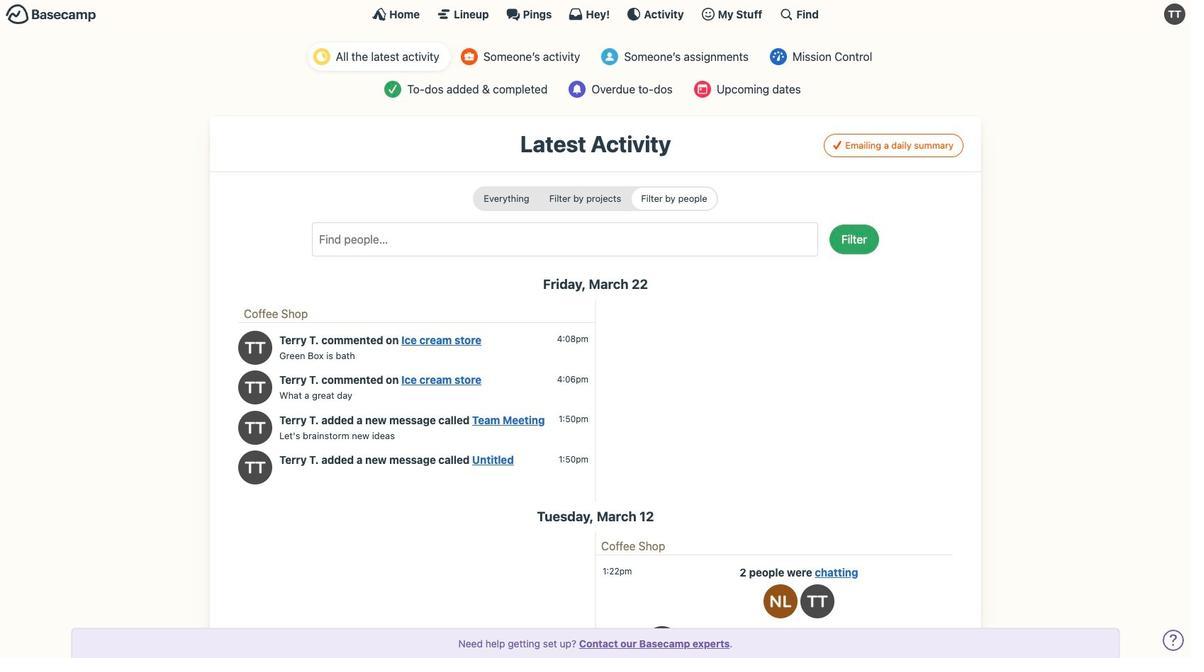 Task type: vqa. For each thing, say whether or not it's contained in the screenshot.
pings
no



Task type: describe. For each thing, give the bounding box(es) containing it.
1:22pm element
[[603, 567, 632, 577]]

terry turtle image for second 1:50pm element
[[238, 451, 272, 485]]

keyboard shortcut: ⌘ + / image
[[780, 7, 794, 21]]

terry turtle image for 4:08pm element
[[238, 331, 272, 365]]

1 horizontal spatial terry turtle image
[[645, 627, 679, 659]]

1 vertical spatial terry turtle image
[[238, 411, 272, 445]]

natalie lubich image
[[764, 585, 798, 619]]

main element
[[0, 0, 1191, 28]]

2 1:50pm element from the top
[[559, 454, 589, 465]]

4:06pm element
[[557, 374, 589, 385]]

assignment image
[[601, 48, 618, 65]]

4:08pm element
[[557, 334, 589, 345]]



Task type: locate. For each thing, give the bounding box(es) containing it.
None submit
[[475, 188, 539, 210], [540, 188, 630, 210], [632, 188, 717, 210], [475, 188, 539, 210], [540, 188, 630, 210], [632, 188, 717, 210]]

todo image
[[385, 81, 402, 98]]

terry turtle image for 4:06pm element
[[238, 371, 272, 405]]

1:50pm element
[[559, 414, 589, 425], [559, 454, 589, 465]]

event image
[[694, 81, 711, 98]]

terry turtle image
[[238, 331, 272, 365], [238, 371, 272, 405], [238, 451, 272, 485], [801, 585, 835, 619]]

filter activity group
[[473, 187, 718, 211]]

2 vertical spatial terry turtle image
[[645, 627, 679, 659]]

1 vertical spatial 1:50pm element
[[559, 454, 589, 465]]

terry turtle image
[[1164, 4, 1186, 25], [238, 411, 272, 445], [645, 627, 679, 659]]

0 horizontal spatial terry turtle image
[[238, 411, 272, 445]]

0 vertical spatial 1:50pm element
[[559, 414, 589, 425]]

0 vertical spatial terry turtle image
[[1164, 4, 1186, 25]]

Type the names of people whose activity you'd like to see text field
[[318, 229, 789, 250]]

switch accounts image
[[6, 4, 96, 26]]

gauge image
[[770, 48, 787, 65]]

2 horizontal spatial terry turtle image
[[1164, 4, 1186, 25]]

activity report image
[[313, 48, 330, 65]]

person report image
[[461, 48, 478, 65]]

reminder image
[[569, 81, 586, 98]]

1 1:50pm element from the top
[[559, 414, 589, 425]]

11:20am element
[[603, 630, 636, 640]]



